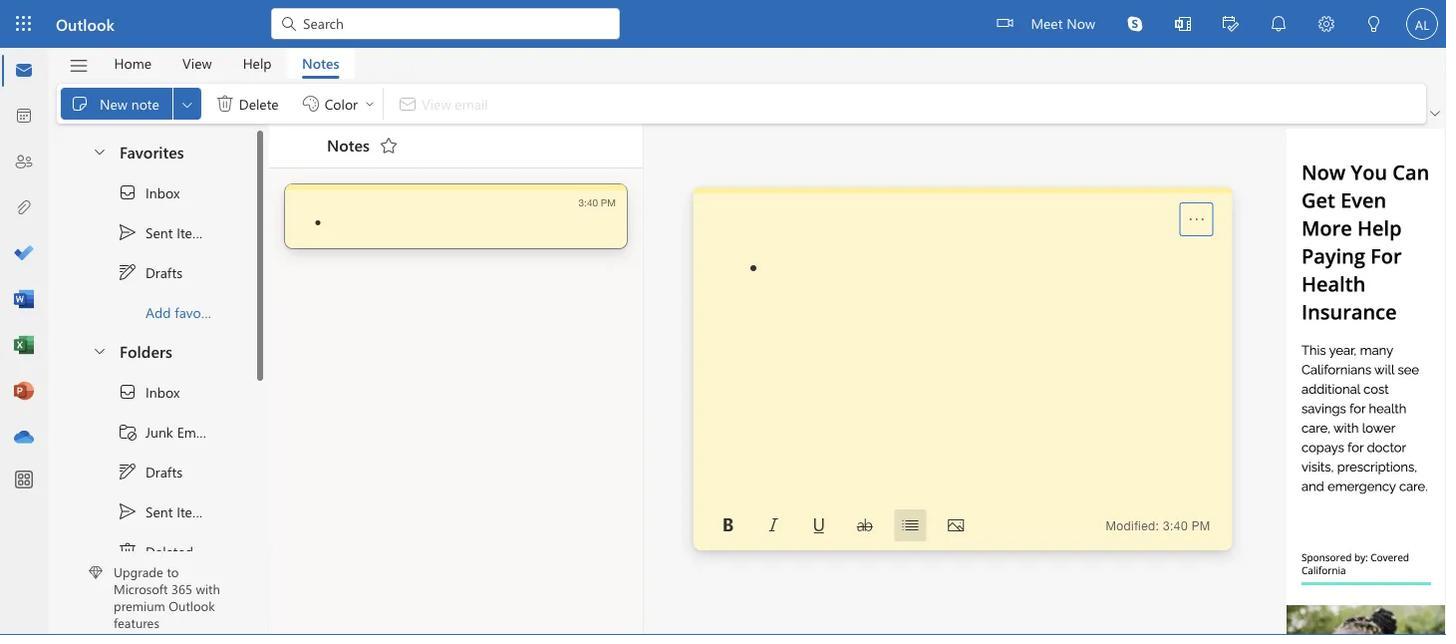 Task type: locate. For each thing, give the bounding box(es) containing it.
items up favorite
[[177, 223, 210, 242]]

tab list
[[99, 48, 355, 79]]

0 vertical spatial 
[[118, 182, 138, 202]]


[[179, 96, 195, 112], [364, 98, 376, 110], [92, 143, 108, 159], [92, 343, 108, 358]]


[[379, 136, 399, 156]]


[[1367, 16, 1383, 32]]

 inside  color 
[[364, 98, 376, 110]]

 up upgrade
[[118, 541, 138, 561]]

meet now
[[1031, 13, 1096, 32]]

3:40 pm
[[579, 196, 616, 208]]

1 vertical spatial 3:40
[[1164, 519, 1189, 533]]

2 sent from the top
[[146, 502, 173, 521]]

 button
[[1160, 0, 1208, 50]]

1 vertical spatial sent
[[146, 502, 173, 521]]

2  button from the top
[[82, 332, 116, 369]]

1  from the top
[[118, 182, 138, 202]]

notes
[[302, 54, 340, 72], [327, 134, 370, 155]]

 tree item up deleted
[[72, 492, 232, 531]]

excel image
[[14, 336, 34, 356]]

outlook
[[56, 13, 115, 34], [169, 597, 215, 614]]

1 vertical spatial 
[[118, 541, 138, 561]]

Editing note text field
[[742, 257, 1183, 501]]

 drafts
[[118, 262, 183, 282], [118, 462, 183, 482]]

 drafts for 
[[118, 462, 183, 482]]

microsoft
[[114, 580, 168, 598]]

 button inside favorites tree item
[[82, 133, 116, 170]]

 down favorites tree item
[[118, 182, 138, 202]]

 tree item
[[72, 412, 232, 452]]

2 vertical spatial items
[[197, 542, 231, 561]]

 down view "button"
[[179, 96, 195, 112]]

add favorite
[[146, 303, 221, 321]]

1 vertical spatial  tree item
[[72, 492, 232, 531]]

1 vertical spatial  button
[[82, 332, 116, 369]]

0 horizontal spatial 
[[118, 541, 138, 561]]

 drafts inside favorites tree
[[118, 262, 183, 282]]

 inbox inside 'tree'
[[118, 382, 180, 402]]

edit new note main content
[[693, 187, 1233, 550]]

email
[[177, 423, 210, 441]]

0 vertical spatial 
[[118, 262, 138, 282]]

2 inbox from the top
[[146, 383, 180, 401]]

 inbox
[[118, 182, 180, 202], [118, 382, 180, 402]]

tab list inside application
[[99, 48, 355, 79]]

1 vertical spatial  tree item
[[72, 452, 232, 492]]

1 horizontal spatial 
[[215, 94, 235, 114]]

365
[[171, 580, 192, 598]]


[[68, 55, 89, 76]]

1 vertical spatial 
[[118, 502, 138, 522]]

 inbox down favorites tree item
[[118, 182, 180, 202]]

 tree item for 
[[72, 252, 232, 292]]

0 vertical spatial  sent items
[[118, 222, 210, 242]]

:
[[1156, 519, 1160, 533]]

 up add favorite 'tree item'
[[118, 222, 138, 242]]

application
[[0, 0, 1447, 635]]

add favorite tree item
[[72, 292, 232, 332]]

 down the  new note
[[92, 143, 108, 159]]

 inbox inside favorites tree
[[118, 182, 180, 202]]

last edited: 3:40 pm. tree item
[[285, 184, 627, 248]]

1 horizontal spatial pm
[[1192, 519, 1211, 533]]

inbox down favorites tree item
[[146, 183, 180, 202]]

0 vertical spatial  tree item
[[72, 212, 232, 252]]

inbox inside favorites tree
[[146, 183, 180, 202]]

0 vertical spatial  tree item
[[72, 173, 232, 212]]

new
[[100, 94, 128, 112]]

inbox for 
[[146, 183, 180, 202]]

 tree item for 
[[72, 452, 232, 492]]

to do image
[[14, 244, 34, 264]]

 for 
[[118, 462, 138, 482]]

 up 
[[118, 382, 138, 402]]

delete
[[239, 94, 279, 112]]

inbox for 
[[146, 383, 180, 401]]

0 horizontal spatial pm
[[601, 196, 616, 208]]

styles toolbar toolbar
[[705, 510, 979, 541]]

 button
[[1351, 0, 1399, 50]]

1  button from the top
[[82, 133, 116, 170]]

2  tree item from the top
[[72, 372, 232, 412]]

0 vertical spatial outlook
[[56, 13, 115, 34]]


[[1269, 14, 1289, 34]]

drafts inside favorites tree
[[146, 263, 183, 281]]

 left folders
[[92, 343, 108, 358]]

 sent items
[[118, 222, 210, 242], [118, 502, 210, 522]]

home
[[114, 54, 152, 72]]

1 vertical spatial  tree item
[[72, 372, 232, 412]]

items up  deleted items
[[177, 502, 210, 521]]

1 vertical spatial outlook
[[169, 597, 215, 614]]

 tree item for 
[[72, 173, 232, 212]]

 tree item up junk
[[72, 372, 232, 412]]

0 vertical spatial  inbox
[[118, 182, 180, 202]]

 inside tree item
[[118, 541, 138, 561]]

inbox
[[146, 183, 180, 202], [146, 383, 180, 401]]

notes inside notes 
[[327, 134, 370, 155]]

2  inbox from the top
[[118, 382, 180, 402]]

1 horizontal spatial outlook
[[169, 597, 215, 614]]

 down 
[[118, 462, 138, 482]]

1  from the top
[[118, 222, 138, 242]]

 button
[[941, 510, 973, 541]]

0 vertical spatial sent
[[146, 223, 173, 242]]

powerpoint image
[[14, 382, 34, 402]]

1  tree item from the top
[[72, 173, 232, 212]]

 tree item up add
[[72, 252, 232, 292]]

 button
[[1255, 0, 1303, 48]]

tree inside application
[[72, 372, 232, 635]]

 tree item down favorites
[[72, 173, 232, 212]]

2  from the top
[[118, 462, 138, 482]]

favorite
[[175, 303, 221, 321]]

sent up  tree item
[[146, 502, 173, 521]]

0 vertical spatial 3:40
[[579, 196, 598, 208]]

notes left the  "button"
[[327, 134, 370, 155]]

1 vertical spatial inbox
[[146, 383, 180, 401]]

outlook down 'to'
[[169, 597, 215, 614]]

 inside edit group
[[215, 94, 235, 114]]

folders
[[120, 340, 172, 361]]

1 vertical spatial pm
[[1192, 519, 1211, 533]]

1  drafts from the top
[[118, 262, 183, 282]]

 deleted items
[[118, 541, 231, 561]]

2  tree item from the top
[[72, 452, 232, 492]]

0 vertical spatial 
[[215, 94, 235, 114]]

1 vertical spatial  sent items
[[118, 502, 210, 522]]

pm inside tree item
[[601, 196, 616, 208]]

 tree item down favorites tree item
[[72, 212, 232, 252]]

0 vertical spatial pm
[[601, 196, 616, 208]]

 for 
[[118, 182, 138, 202]]

0 horizontal spatial outlook
[[56, 13, 115, 34]]

items
[[177, 223, 210, 242], [177, 502, 210, 521], [197, 542, 231, 561]]


[[1176, 16, 1192, 32]]

0 horizontal spatial 3:40
[[579, 196, 598, 208]]

drafts for 
[[146, 263, 183, 281]]


[[812, 518, 828, 533]]

 inside favorites tree
[[118, 182, 138, 202]]

 button down the  new note
[[82, 133, 116, 170]]

items inside favorites tree
[[177, 223, 210, 242]]

1 inbox from the top
[[146, 183, 180, 202]]

 button left folders
[[82, 332, 116, 369]]

outlook inside banner
[[56, 13, 115, 34]]

1 vertical spatial drafts
[[146, 462, 183, 481]]

 drafts up add favorite 'tree item'
[[118, 262, 183, 282]]

1  sent items from the top
[[118, 222, 210, 242]]

drafts up add
[[146, 263, 183, 281]]

1  tree item from the top
[[72, 212, 232, 252]]

items up the with
[[197, 542, 231, 561]]


[[118, 262, 138, 282], [118, 462, 138, 482]]

1 vertical spatial  inbox
[[118, 382, 180, 402]]

 search field
[[271, 0, 620, 45]]

 tree item
[[72, 252, 232, 292], [72, 452, 232, 492]]

 right color
[[364, 98, 376, 110]]


[[118, 182, 138, 202], [118, 382, 138, 402]]

notes inside "button"
[[302, 54, 340, 72]]

Search for email, meetings, files and more. field
[[301, 13, 608, 33]]

1 vertical spatial  drafts
[[118, 462, 183, 482]]

tree containing 
[[72, 372, 232, 635]]

0 vertical spatial 
[[118, 222, 138, 242]]


[[215, 94, 235, 114], [118, 541, 138, 561]]

 button
[[82, 133, 116, 170], [82, 332, 116, 369]]

0 vertical spatial  tree item
[[72, 252, 232, 292]]

 inside favorites tree
[[118, 262, 138, 282]]

 menu bar
[[1151, 203, 1213, 235]]

tree
[[72, 372, 232, 635]]

 inside favorites tree
[[118, 222, 138, 242]]

more apps image
[[14, 471, 34, 491]]

 new note
[[70, 94, 159, 114]]

0 vertical spatial inbox
[[146, 183, 180, 202]]


[[1319, 16, 1335, 32]]

notes up 
[[302, 54, 340, 72]]

drafts down ' junk email'
[[146, 462, 183, 481]]

 inbox for 
[[118, 182, 180, 202]]

1 vertical spatial items
[[177, 502, 210, 521]]

 up add favorite 'tree item'
[[118, 262, 138, 282]]

add
[[146, 303, 171, 321]]

 left "delete"
[[215, 94, 235, 114]]

0 vertical spatial items
[[177, 223, 210, 242]]

help button
[[228, 48, 287, 79]]

1 vertical spatial 
[[118, 462, 138, 482]]

 color 
[[301, 94, 376, 114]]

2 drafts from the top
[[146, 462, 183, 481]]

 tree item
[[72, 173, 232, 212], [72, 372, 232, 412]]

0 vertical spatial notes
[[302, 54, 340, 72]]

 button
[[758, 510, 790, 541]]

 drafts down  tree item
[[118, 462, 183, 482]]

 inside popup button
[[179, 96, 195, 112]]

meet
[[1031, 13, 1063, 32]]


[[118, 422, 138, 442]]

with
[[196, 580, 220, 598]]

 tree item down junk
[[72, 452, 232, 492]]

1 horizontal spatial 3:40
[[1164, 519, 1189, 533]]

inbox up ' junk email'
[[146, 383, 180, 401]]

upgrade
[[114, 563, 163, 581]]

pm
[[601, 196, 616, 208], [1192, 519, 1211, 533]]

1  tree item from the top
[[72, 252, 232, 292]]

 tree item
[[72, 212, 232, 252], [72, 492, 232, 531]]

1 drafts from the top
[[146, 263, 183, 281]]

2  tree item from the top
[[72, 492, 232, 531]]

2  from the top
[[118, 382, 138, 402]]

features
[[114, 614, 159, 631]]

 button inside 'folders' tree item
[[82, 332, 116, 369]]

1 vertical spatial 
[[118, 382, 138, 402]]

 sent items up add
[[118, 222, 210, 242]]

1 sent from the top
[[146, 223, 173, 242]]

 junk email
[[118, 422, 210, 442]]

drafts
[[146, 263, 183, 281], [146, 462, 183, 481]]

notes for notes 
[[327, 134, 370, 155]]

calendar image
[[14, 107, 34, 127]]

 up  tree item
[[118, 502, 138, 522]]

outlook up  button on the top left of the page
[[56, 13, 115, 34]]

people image
[[14, 153, 34, 173]]

 button
[[1427, 104, 1445, 124]]

1  from the top
[[118, 262, 138, 282]]

 drafts inside 'tree'
[[118, 462, 183, 482]]

sent up add
[[146, 223, 173, 242]]

upgrade to microsoft 365 with premium outlook features
[[114, 563, 220, 631]]

0 vertical spatial  drafts
[[118, 262, 183, 282]]

3:40
[[579, 196, 598, 208], [1164, 519, 1189, 533]]

 sent items up deleted
[[118, 502, 210, 522]]

 tree item for 
[[72, 372, 232, 412]]

premium
[[114, 597, 165, 614]]


[[118, 222, 138, 242], [118, 502, 138, 522]]

 inbox down 'folders' tree item
[[118, 382, 180, 402]]

sent
[[146, 223, 173, 242], [146, 502, 173, 521]]

sent inside favorites tree
[[146, 223, 173, 242]]

tab list containing home
[[99, 48, 355, 79]]

1 vertical spatial notes
[[327, 134, 370, 155]]

 drafts for 
[[118, 262, 183, 282]]

items inside  deleted items
[[197, 542, 231, 561]]

folders tree item
[[72, 332, 232, 372]]

0 vertical spatial drafts
[[146, 263, 183, 281]]

premium features image
[[89, 566, 103, 580]]

al image
[[1407, 8, 1439, 40]]

1  inbox from the top
[[118, 182, 180, 202]]

0 vertical spatial  button
[[82, 133, 116, 170]]

2  drafts from the top
[[118, 462, 183, 482]]



Task type: vqa. For each thing, say whether or not it's contained in the screenshot.


Task type: describe. For each thing, give the bounding box(es) containing it.
modified : 3:40 pm
[[1106, 519, 1211, 533]]

notes 
[[327, 134, 399, 156]]

items for second  tree item from the top of the application containing outlook
[[177, 502, 210, 521]]

 button
[[1208, 0, 1255, 50]]


[[720, 518, 736, 533]]

favorites
[[120, 140, 184, 162]]

 for 
[[118, 382, 138, 402]]

outlook inside upgrade to microsoft 365 with premium outlook features
[[169, 597, 215, 614]]

pm inside edit new note "main content"
[[1192, 519, 1211, 533]]

outlook link
[[56, 0, 115, 48]]

favorites tree
[[72, 125, 232, 332]]

application containing outlook
[[0, 0, 1447, 635]]

 for 
[[118, 262, 138, 282]]

to
[[167, 563, 179, 581]]

 button
[[1303, 0, 1351, 50]]

 inside 'folders' tree item
[[92, 343, 108, 358]]

 for  deleted items
[[118, 541, 138, 561]]

 button
[[804, 510, 835, 541]]

notes heading
[[301, 124, 405, 168]]

onedrive image
[[14, 428, 34, 448]]

 button
[[1112, 0, 1160, 48]]

word image
[[14, 290, 34, 310]]

 button
[[373, 130, 405, 162]]

3:40 inside tree item
[[579, 196, 598, 208]]

 button
[[712, 510, 744, 541]]

now
[[1067, 13, 1096, 32]]

2  sent items from the top
[[118, 502, 210, 522]]

color
[[325, 94, 358, 112]]

drafts for 
[[146, 462, 183, 481]]

notes for notes
[[302, 54, 340, 72]]

 button for folders
[[82, 332, 116, 369]]

files image
[[14, 198, 34, 218]]

items for first  tree item
[[177, 223, 210, 242]]

 inbox for 
[[118, 382, 180, 402]]

 button
[[1181, 203, 1213, 235]]

deleted
[[146, 542, 194, 561]]

home button
[[99, 48, 167, 79]]

 button
[[849, 510, 881, 541]]

 for  delete
[[215, 94, 235, 114]]

edit group
[[61, 84, 379, 124]]


[[1224, 16, 1239, 32]]

 button
[[173, 88, 201, 120]]

note
[[131, 94, 159, 112]]


[[70, 94, 90, 114]]

 button for favorites
[[82, 133, 116, 170]]

3:40 inside edit new note "main content"
[[1164, 519, 1189, 533]]


[[998, 15, 1014, 31]]

outlook banner
[[0, 0, 1447, 50]]


[[949, 518, 965, 533]]

left-rail-appbar navigation
[[4, 48, 44, 461]]

view
[[183, 54, 212, 72]]


[[279, 14, 299, 34]]

 tree item
[[72, 531, 232, 571]]

2  from the top
[[118, 502, 138, 522]]

help
[[243, 54, 272, 72]]

junk
[[146, 423, 173, 441]]

view button
[[168, 48, 227, 79]]

favorites tree item
[[72, 133, 232, 173]]


[[1128, 16, 1144, 32]]

items for  tree item
[[197, 542, 231, 561]]

 inside favorites tree item
[[92, 143, 108, 159]]


[[766, 518, 782, 533]]

mail image
[[14, 61, 34, 81]]


[[1431, 109, 1441, 119]]

 sent items inside favorites tree
[[118, 222, 210, 242]]

 button
[[895, 510, 927, 541]]


[[857, 518, 873, 533]]

 button
[[59, 49, 99, 83]]

modified
[[1106, 519, 1156, 533]]

 delete
[[215, 94, 279, 114]]


[[301, 94, 321, 114]]


[[903, 518, 919, 533]]


[[1189, 211, 1205, 227]]

notes button
[[287, 48, 355, 79]]



